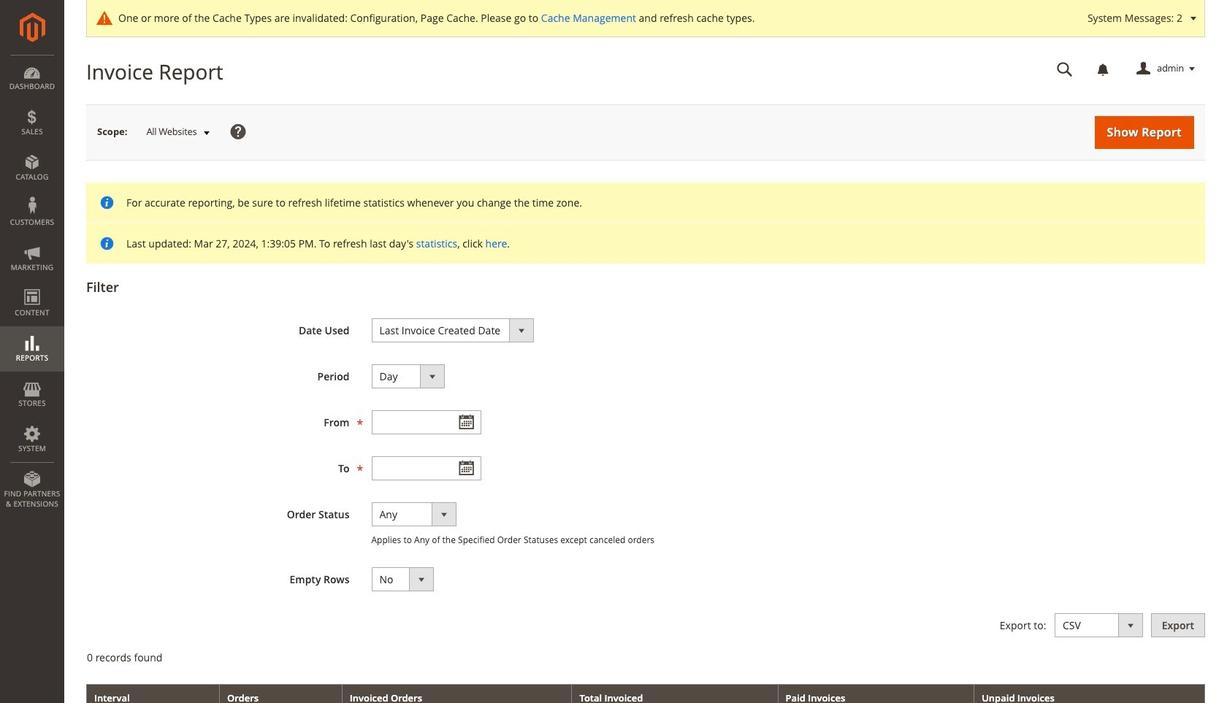 Task type: locate. For each thing, give the bounding box(es) containing it.
None text field
[[1047, 56, 1083, 82], [371, 410, 481, 435], [1047, 56, 1083, 82], [371, 410, 481, 435]]

None text field
[[371, 456, 481, 481]]

magento admin panel image
[[19, 12, 45, 42]]

menu bar
[[0, 55, 64, 517]]



